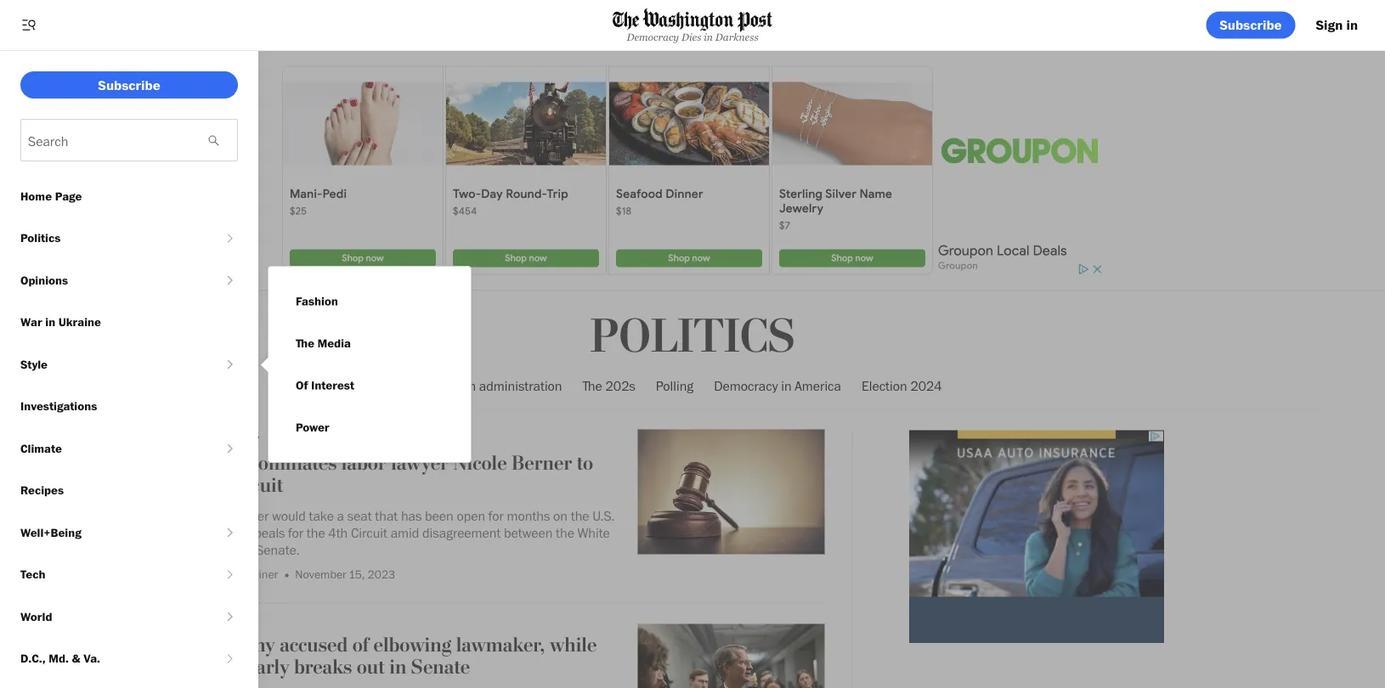 Task type: locate. For each thing, give the bounding box(es) containing it.
the left the media
[[296, 336, 315, 351]]

of interest
[[296, 378, 354, 393]]

tech link
[[0, 554, 222, 596]]

the down the on at bottom left
[[556, 525, 575, 541]]

in for war in ukraine
[[45, 315, 55, 329]]

1 vertical spatial subscribe
[[98, 77, 160, 93]]

the 202s
[[583, 378, 636, 394]]

nicole up "open"
[[454, 451, 507, 476]]

1 vertical spatial democracy
[[714, 378, 778, 394]]

0 horizontal spatial subscribe link
[[20, 71, 238, 99]]

politics
[[590, 309, 795, 366]]

1 horizontal spatial of
[[353, 633, 369, 657]]

subscribe
[[1220, 17, 1282, 33], [98, 77, 160, 93]]

in right sign
[[1347, 17, 1358, 33]]

democracy left dies
[[627, 31, 679, 43]]

nearly
[[235, 656, 289, 680]]

war in ukraine
[[20, 315, 101, 329]]

berner left to
[[512, 451, 572, 476]]

circuit up would
[[225, 474, 283, 498]]

issues
[[225, 430, 260, 442]]

0 horizontal spatial 4th
[[192, 474, 221, 498]]

of inside nicole berner would take a seat that has been open for months on the u.s. court of appeals for the 4th circuit amid disagreement between the white house and senate.
[[226, 525, 237, 541]]

investigations
[[20, 399, 97, 414]]

4th down a on the left bottom of page
[[328, 525, 348, 541]]

election 2024
[[862, 378, 942, 394]]

circuit down seat
[[351, 525, 388, 541]]

recipes link
[[0, 470, 258, 512]]

berner inside biden nominates labor lawyer nicole berner to 4th circuit
[[512, 451, 572, 476]]

well+being link
[[0, 512, 222, 554]]

democracy dies in darkness
[[627, 31, 759, 43]]

0 vertical spatial 4th
[[192, 474, 221, 498]]

darkness
[[716, 31, 759, 43]]

of
[[226, 525, 237, 541], [353, 633, 369, 657]]

senate.
[[256, 542, 300, 558]]

for right "open"
[[489, 508, 504, 524]]

1 horizontal spatial nicole
[[454, 451, 507, 476]]

0 horizontal spatial biden
[[192, 451, 242, 476]]

accused
[[280, 633, 348, 657]]

4th inside nicole berner would take a seat that has been open for months on the u.s. court of appeals for the 4th circuit amid disagreement between the white house and senate.
[[328, 525, 348, 541]]

would
[[272, 508, 306, 524]]

in for democracy in america
[[781, 378, 792, 394]]

biden nominates labor lawyer nicole berner to 4th circuit
[[192, 451, 594, 498]]

subscribe for topmost subscribe link
[[1220, 17, 1282, 33]]

in right dies
[[704, 31, 713, 43]]

the inside dialog
[[296, 336, 315, 351]]

style
[[20, 357, 48, 371]]

that
[[375, 508, 398, 524]]

administration
[[479, 378, 562, 394]]

0 vertical spatial circuit
[[225, 474, 283, 498]]

biden inside biden administration link
[[443, 378, 476, 394]]

0 vertical spatial the
[[296, 336, 315, 351]]

for down would
[[288, 525, 304, 541]]

1 horizontal spatial for
[[489, 508, 504, 524]]

None search field
[[20, 119, 238, 162]]

the
[[296, 336, 315, 351], [583, 378, 603, 394]]

0 horizontal spatial circuit
[[225, 474, 283, 498]]

the down 'take'
[[307, 525, 325, 541]]

1 vertical spatial nicole
[[192, 508, 227, 524]]

a
[[337, 508, 344, 524]]

biden left 'administration'
[[443, 378, 476, 394]]

4th up court
[[192, 474, 221, 498]]

democracy right the polling
[[714, 378, 778, 394]]

dialog
[[258, 266, 472, 463]]

subscribe link
[[1207, 11, 1296, 39], [20, 71, 238, 99]]

circuit
[[225, 474, 283, 498], [351, 525, 388, 541]]

1 horizontal spatial subscribe link
[[1207, 11, 1296, 39]]

0 vertical spatial subscribe
[[1220, 17, 1282, 33]]

take
[[309, 508, 334, 524]]

subscribe inside primary element
[[1220, 17, 1282, 33]]

None search field
[[21, 120, 196, 161]]

1 horizontal spatial the
[[583, 378, 603, 394]]

0 horizontal spatial nicole
[[192, 508, 227, 524]]

democracy dies in darkness link
[[613, 8, 773, 43]]

while
[[550, 633, 597, 657]]

0 vertical spatial biden
[[443, 378, 476, 394]]

1 horizontal spatial biden
[[443, 378, 476, 394]]

interest
[[311, 378, 354, 393]]

world link
[[0, 596, 222, 638]]

0 horizontal spatial the
[[296, 336, 315, 351]]

between
[[504, 525, 553, 541]]

subscribe for the bottom subscribe link
[[98, 77, 160, 93]]

1 horizontal spatial subscribe
[[1220, 17, 1282, 33]]

biden down legal issues
[[192, 451, 242, 476]]

dialog containing fashion
[[258, 266, 472, 463]]

0 vertical spatial berner
[[512, 451, 572, 476]]

war in ukraine link
[[0, 301, 258, 343]]

1 vertical spatial biden
[[192, 451, 242, 476]]

1 horizontal spatial democracy
[[714, 378, 778, 394]]

the media
[[296, 336, 351, 351]]

202s
[[606, 378, 636, 394]]

in right war
[[45, 315, 55, 329]]

tech
[[20, 567, 45, 582]]

advertisement region
[[281, 64, 1105, 277], [910, 431, 1165, 643]]

court
[[192, 525, 223, 541]]

of interest link
[[282, 365, 368, 407]]

election
[[862, 378, 908, 394]]

0 vertical spatial advertisement region
[[281, 64, 1105, 277]]

fight
[[192, 656, 230, 680]]

politics
[[20, 231, 61, 245]]

elbowing
[[374, 633, 452, 657]]

0 horizontal spatial berner
[[230, 508, 269, 524]]

sign in
[[1316, 17, 1358, 33]]

in
[[1347, 17, 1358, 33], [704, 31, 713, 43], [45, 315, 55, 329], [781, 378, 792, 394], [390, 656, 407, 680]]

0 horizontal spatial democracy
[[627, 31, 679, 43]]

2023
[[368, 567, 396, 582]]

seat
[[347, 508, 372, 524]]

of up and
[[226, 525, 237, 541]]

0 vertical spatial of
[[226, 525, 237, 541]]

1 vertical spatial berner
[[230, 508, 269, 524]]

nicole inside nicole berner would take a seat that has been open for months on the u.s. court of appeals for the 4th circuit amid disagreement between the white house and senate.
[[192, 508, 227, 524]]

0 horizontal spatial subscribe
[[98, 77, 160, 93]]

the for the 202s
[[583, 378, 603, 394]]

in right out
[[390, 656, 407, 680]]

berner inside nicole berner would take a seat that has been open for months on the u.s. court of appeals for the 4th circuit amid disagreement between the white house and senate.
[[230, 508, 269, 524]]

the for the media
[[296, 336, 315, 351]]

power
[[296, 420, 329, 435]]

democracy
[[627, 31, 679, 43], [714, 378, 778, 394]]

legal
[[192, 430, 222, 442]]

1 horizontal spatial circuit
[[351, 525, 388, 541]]

0 horizontal spatial of
[[226, 525, 237, 541]]

nicole up court
[[192, 508, 227, 524]]

berner
[[512, 451, 572, 476], [230, 508, 269, 524]]

home
[[20, 189, 52, 203]]

fashion link
[[282, 281, 352, 323]]

1 horizontal spatial berner
[[512, 451, 572, 476]]

mccarthy
[[192, 633, 275, 657]]

of right breaks
[[353, 633, 369, 657]]

1 vertical spatial the
[[583, 378, 603, 394]]

1 vertical spatial of
[[353, 633, 369, 657]]

the left "202s"
[[583, 378, 603, 394]]

biden
[[443, 378, 476, 394], [192, 451, 242, 476]]

senate
[[411, 656, 470, 680]]

search and browse sections image
[[20, 17, 37, 34]]

berner up appeals
[[230, 508, 269, 524]]

1 vertical spatial circuit
[[351, 525, 388, 541]]

weiner
[[244, 567, 278, 582]]

in inside "link"
[[1347, 17, 1358, 33]]

well+being
[[20, 525, 81, 540]]

1 vertical spatial for
[[288, 525, 304, 541]]

the media link
[[282, 323, 365, 365]]

for
[[489, 508, 504, 524], [288, 525, 304, 541]]

the
[[571, 508, 590, 524], [307, 525, 325, 541], [556, 525, 575, 541]]

appeals
[[240, 525, 285, 541]]

democracy inside primary element
[[627, 31, 679, 43]]

1 horizontal spatial 4th
[[328, 525, 348, 541]]

0 vertical spatial nicole
[[454, 451, 507, 476]]

sign in link
[[1303, 11, 1372, 39]]

biden inside biden nominates labor lawyer nicole berner to 4th circuit
[[192, 451, 242, 476]]

out
[[357, 656, 385, 680]]

in left america
[[781, 378, 792, 394]]

2024
[[911, 378, 942, 394]]

0 vertical spatial democracy
[[627, 31, 679, 43]]

of inside mccarthy accused of elbowing lawmaker, while fight nearly breaks out in senate
[[353, 633, 369, 657]]

1 vertical spatial 4th
[[328, 525, 348, 541]]



Task type: vqa. For each thing, say whether or not it's contained in the screenshot.
Circuit to the right
yes



Task type: describe. For each thing, give the bounding box(es) containing it.
democracy for democracy in america
[[714, 378, 778, 394]]

polling link
[[656, 363, 694, 409]]

election 2024 link
[[862, 363, 942, 409]]

circuit inside nicole berner would take a seat that has been open for months on the u.s. court of appeals for the 4th circuit amid disagreement between the white house and senate.
[[351, 525, 388, 541]]

politics link
[[590, 309, 795, 366]]

lawmaker,
[[456, 633, 545, 657]]

1 vertical spatial subscribe link
[[20, 71, 238, 99]]

u.s.
[[593, 508, 615, 524]]

home page link
[[0, 175, 258, 217]]

the washington post homepage. image
[[613, 8, 773, 32]]

0 vertical spatial for
[[489, 508, 504, 524]]

legal issues link
[[192, 430, 260, 442]]

democracy for democracy dies in darkness
[[627, 31, 679, 43]]

biden administration
[[443, 378, 562, 394]]

power link
[[282, 407, 343, 449]]

labor
[[342, 451, 387, 476]]

page
[[55, 189, 82, 203]]

climate link
[[0, 428, 222, 470]]

recipes
[[20, 483, 64, 498]]

to
[[577, 451, 594, 476]]

opinions
[[20, 273, 68, 287]]

amid
[[391, 525, 419, 541]]

legal issues
[[192, 430, 260, 442]]

lawyer
[[391, 451, 449, 476]]

polling
[[656, 378, 694, 394]]

america
[[795, 378, 842, 394]]

15,
[[349, 567, 365, 582]]

rachel weiner
[[207, 567, 278, 582]]

house
[[192, 542, 228, 558]]

the right the on at bottom left
[[571, 508, 590, 524]]

4th inside biden nominates labor lawyer nicole berner to 4th circuit
[[192, 474, 221, 498]]

been
[[425, 508, 454, 524]]

biden nominates labor lawyer nicole berner to 4th circuit link
[[192, 451, 625, 501]]

primary element
[[0, 0, 1386, 51]]

biden for biden nominates labor lawyer nicole berner to 4th circuit
[[192, 451, 242, 476]]

sign
[[1316, 17, 1343, 33]]

va.
[[83, 652, 100, 666]]

1 vertical spatial advertisement region
[[910, 431, 1165, 643]]

mccarthy accused of elbowing lawmaker, while fight nearly breaks out in senate
[[192, 633, 597, 680]]

world
[[20, 610, 52, 624]]

tagline, democracy dies in darkness element
[[613, 31, 773, 43]]

opinions link
[[0, 259, 222, 301]]

dies
[[682, 31, 702, 43]]

0 vertical spatial subscribe link
[[1207, 11, 1296, 39]]

in inside mccarthy accused of elbowing lawmaker, while fight nearly breaks out in senate
[[390, 656, 407, 680]]

politics link
[[0, 217, 222, 259]]

md.
[[49, 652, 69, 666]]

d.c., md. & va.
[[20, 652, 100, 666]]

november 15, 2023
[[295, 567, 396, 582]]

ukraine
[[58, 315, 101, 329]]

november
[[295, 567, 347, 582]]

style link
[[0, 343, 222, 386]]

open
[[457, 508, 485, 524]]

and
[[231, 542, 253, 558]]

&
[[72, 652, 80, 666]]

mccarthy accused of elbowing lawmaker, while fight nearly breaks out in senate link
[[192, 633, 625, 683]]

media
[[318, 336, 351, 351]]

climate
[[20, 441, 62, 456]]

rachel weiner link
[[207, 567, 278, 582]]

white
[[578, 525, 610, 541]]

nicole berner would take a seat that has been open for months on the u.s. court of appeals for the 4th circuit amid disagreement between the white house and senate.
[[192, 508, 615, 558]]

war
[[20, 315, 42, 329]]

d.c.,
[[20, 652, 46, 666]]

democracy in america link
[[714, 363, 842, 409]]

0 horizontal spatial for
[[288, 525, 304, 541]]

democracy in america
[[714, 378, 842, 394]]

nominates
[[247, 451, 337, 476]]

the 202s link
[[583, 363, 636, 409]]

biden for biden administration
[[443, 378, 476, 394]]

breaks
[[294, 656, 352, 680]]

biden administration link
[[443, 363, 562, 409]]

nicole inside biden nominates labor lawyer nicole berner to 4th circuit
[[454, 451, 507, 476]]

d.c., md. & va. link
[[0, 638, 222, 680]]

circuit inside biden nominates labor lawyer nicole berner to 4th circuit
[[225, 474, 283, 498]]

in for sign in
[[1347, 17, 1358, 33]]

of
[[296, 378, 308, 393]]

has
[[401, 508, 422, 524]]

disagreement
[[422, 525, 501, 541]]



